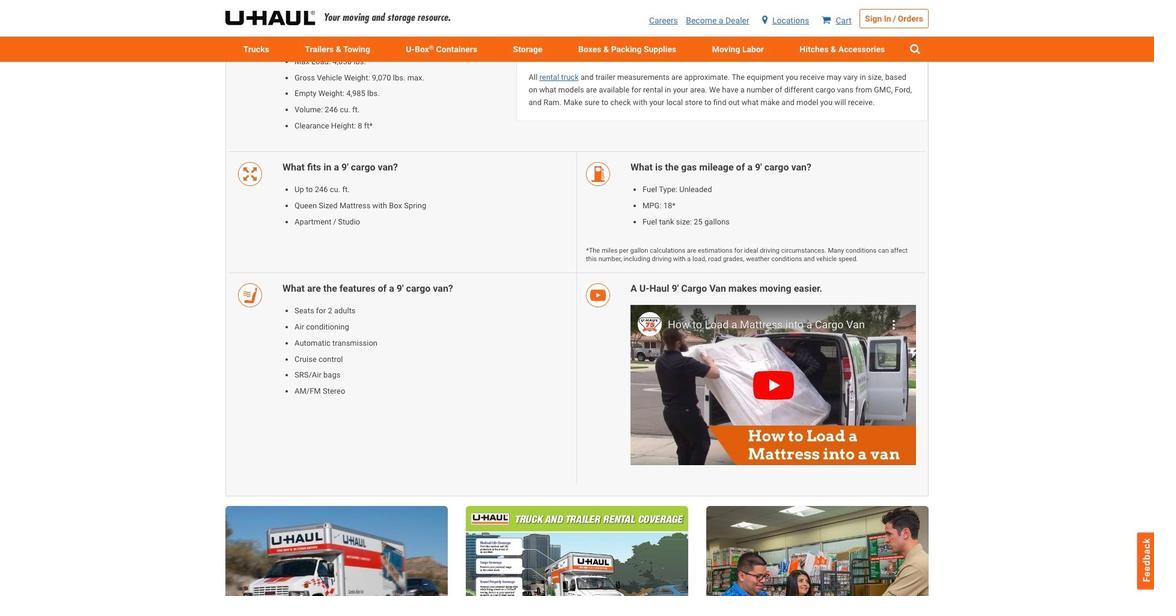 Task type: locate. For each thing, give the bounding box(es) containing it.
5 menu item from the left
[[694, 37, 782, 62]]

1 menu item from the left
[[225, 37, 287, 62]]

menu
[[225, 37, 929, 62]]

menu item
[[225, 37, 287, 62], [287, 37, 388, 62], [495, 37, 561, 62], [561, 37, 694, 62], [694, 37, 782, 62], [782, 37, 903, 62]]

banner
[[0, 0, 1154, 62]]

4 menu item from the left
[[561, 37, 694, 62]]

u-haul truck information slide image
[[466, 507, 688, 597]]

section
[[216, 507, 938, 597]]



Task type: vqa. For each thing, say whether or not it's contained in the screenshot.
telephone field at bottom
no



Task type: describe. For each thing, give the bounding box(es) containing it.
2 menu item from the left
[[287, 37, 388, 62]]

3 menu item from the left
[[495, 37, 561, 62]]

9' cargo van image
[[529, 0, 775, 62]]

u-haul store employee with customers image
[[706, 507, 929, 597]]

6 menu item from the left
[[782, 37, 903, 62]]

u-haul truck with car dolly image
[[225, 507, 448, 597]]



